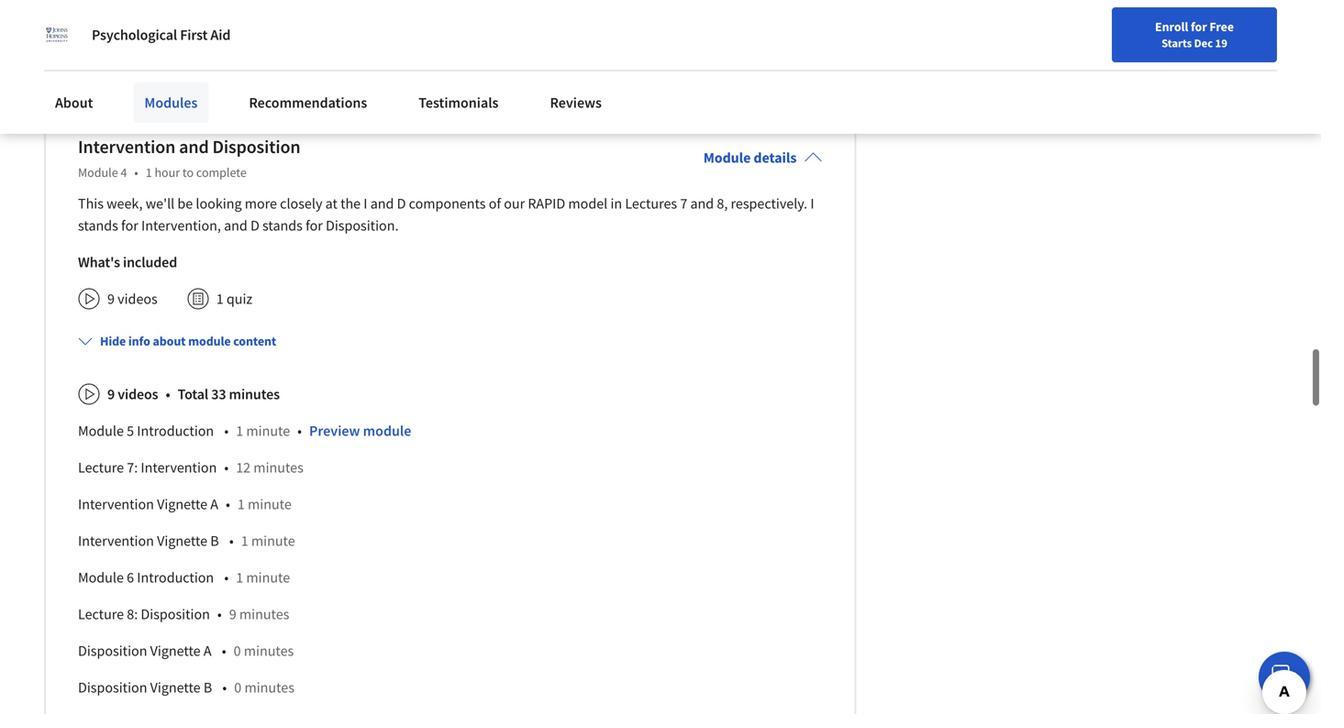 Task type: locate. For each thing, give the bounding box(es) containing it.
testimonials
[[419, 94, 499, 112]]

psychological
[[92, 26, 177, 44]]

2 videos from the top
[[118, 386, 158, 404]]

response
[[205, 52, 264, 70]]

2 introduction from the top
[[137, 569, 214, 587]]

module for module 5 introduction • 1 minute • preview module
[[78, 422, 124, 441]]

introduction for 5
[[137, 422, 214, 441]]

1 up "beyond at the left top of the page
[[107, 15, 115, 33]]

2 stands from the left
[[262, 217, 303, 235]]

0 vertical spatial videos
[[118, 290, 158, 309]]

reviews link
[[539, 83, 613, 123]]

minutes for disposition vignette a • 0 minutes
[[244, 643, 294, 661]]

minutes down disposition vignette a • 0 minutes
[[244, 679, 294, 698]]

lecture left 7: at the left
[[78, 459, 124, 477]]

first
[[180, 26, 208, 44]]

2 lecture from the top
[[78, 606, 124, 624]]

in
[[611, 195, 622, 213]]

intervention down 7: at the left
[[78, 496, 154, 514]]

content
[[233, 333, 276, 350]]

1 horizontal spatial module
[[363, 422, 411, 441]]

0 vertical spatial d
[[397, 195, 406, 213]]

introduction
[[137, 422, 214, 441], [137, 569, 214, 587]]

intervention
[[78, 136, 175, 158], [141, 459, 217, 477], [78, 496, 154, 514], [78, 532, 154, 551]]

6
[[127, 569, 134, 587]]

12
[[236, 459, 251, 477]]

1 discussion prompt
[[107, 15, 233, 33]]

module right preview
[[363, 422, 411, 441]]

1 vertical spatial module
[[363, 422, 411, 441]]

minute for intervention vignette a
[[248, 496, 292, 514]]

lecture
[[78, 459, 124, 477], [78, 606, 124, 624]]

9 videos up 5
[[107, 386, 158, 404]]

•
[[272, 52, 276, 70], [134, 164, 138, 181], [166, 386, 170, 404], [224, 422, 229, 441], [297, 422, 302, 441], [224, 459, 229, 477], [226, 496, 230, 514], [229, 532, 234, 551], [224, 569, 229, 587], [217, 606, 222, 624], [222, 643, 226, 661], [222, 679, 227, 698]]

vignette for disposition vignette b
[[150, 679, 201, 698]]

0 vertical spatial 9 videos
[[107, 290, 158, 309]]

enroll
[[1155, 18, 1189, 35]]

a up disposition vignette b • 0 minutes
[[204, 643, 212, 661]]

for up dec
[[1191, 18, 1207, 35]]

minutes for lecture 8: disposition • 9 minutes
[[239, 606, 289, 624]]

d up disposition.
[[397, 195, 406, 213]]

module left 6
[[78, 569, 124, 587]]

1 left quiz
[[216, 290, 224, 309]]

0 horizontal spatial stands
[[78, 217, 118, 235]]

0 horizontal spatial d
[[250, 217, 260, 235]]

for
[[1191, 18, 1207, 35], [121, 217, 138, 235], [306, 217, 323, 235]]

more
[[245, 195, 277, 213]]

disposition
[[212, 136, 300, 158], [141, 606, 210, 624], [78, 643, 147, 661], [78, 679, 147, 698]]

1 vertical spatial lecture
[[78, 606, 124, 624]]

1 stands from the left
[[78, 217, 118, 235]]

module for module 6 introduction • 1 minute
[[78, 569, 124, 587]]

module 5 introduction • 1 minute • preview module
[[78, 422, 411, 441]]

9 videos down "what's included"
[[107, 290, 158, 309]]

intervention for disposition
[[78, 136, 175, 158]]

module right the "about"
[[188, 333, 231, 350]]

about
[[153, 333, 186, 350]]

hide info about module content button
[[71, 325, 284, 358]]

• up disposition vignette a • 0 minutes
[[217, 606, 222, 624]]

1 horizontal spatial stands
[[262, 217, 303, 235]]

stands down this
[[78, 217, 118, 235]]

minute
[[246, 422, 290, 441], [248, 496, 292, 514], [251, 532, 295, 551], [246, 569, 290, 587]]

• inside intervention and disposition module 4 • 1 hour to complete
[[134, 164, 138, 181]]

0 vertical spatial introduction
[[137, 422, 214, 441]]

videos up 5
[[118, 386, 158, 404]]

4
[[121, 164, 127, 181]]

and right '7'
[[690, 195, 714, 213]]

lecture for lecture 8: disposition
[[78, 606, 124, 624]]

0 up disposition vignette b • 0 minutes
[[234, 643, 241, 661]]

intervention up "intervention vignette a • 1 minute" on the bottom left of the page
[[141, 459, 217, 477]]

9 down hide
[[107, 386, 115, 404]]

9
[[107, 290, 115, 309], [107, 386, 115, 404], [229, 606, 236, 624]]

total
[[178, 386, 208, 404]]

• down lecture 7: intervention • 12 minutes
[[226, 496, 230, 514]]

minutes for disposition vignette b • 0 minutes
[[244, 679, 294, 698]]

2 horizontal spatial for
[[1191, 18, 1207, 35]]

hour
[[155, 164, 180, 181]]

coursera image
[[22, 15, 139, 44]]

and up to on the top of page
[[179, 136, 209, 158]]

modules
[[144, 94, 198, 112]]

1 vertical spatial videos
[[118, 386, 158, 404]]

introduction up lecture 8: disposition • 9 minutes
[[137, 569, 214, 587]]

1 down "intervention vignette a • 1 minute" on the bottom left of the page
[[241, 532, 248, 551]]

our
[[504, 195, 525, 213]]

0 vertical spatial a
[[210, 496, 218, 514]]

9 down what's
[[107, 290, 115, 309]]

0 vertical spatial module
[[188, 333, 231, 350]]

and down looking
[[224, 217, 248, 235]]

i
[[364, 195, 368, 213], [811, 195, 814, 213]]

quiz
[[227, 290, 253, 309]]

1
[[107, 15, 115, 33], [146, 164, 152, 181], [216, 290, 224, 309], [236, 422, 243, 441], [238, 496, 245, 514], [241, 532, 248, 551], [236, 569, 243, 587]]

lecture left '8:'
[[78, 606, 124, 624]]

0 horizontal spatial i
[[364, 195, 368, 213]]

menu item
[[989, 18, 1107, 78]]

minutes up disposition vignette b • 0 minutes
[[244, 643, 294, 661]]

0 down disposition vignette a • 0 minutes
[[234, 679, 242, 698]]

b down disposition vignette a • 0 minutes
[[204, 679, 212, 698]]

1 vertical spatial a
[[204, 643, 212, 661]]

9 videos
[[107, 290, 158, 309], [107, 386, 158, 404]]

for inside enroll for free starts dec 19
[[1191, 18, 1207, 35]]

vignette down disposition vignette a • 0 minutes
[[150, 679, 201, 698]]

• down 'intervention vignette b • 1 minute'
[[224, 569, 229, 587]]

discussion
[[118, 15, 183, 33]]

0 horizontal spatial for
[[121, 217, 138, 235]]

module
[[704, 149, 751, 167], [78, 164, 118, 181], [78, 422, 124, 441], [78, 569, 124, 587]]

7
[[680, 195, 688, 213]]

module details
[[704, 149, 797, 167]]

d
[[397, 195, 406, 213], [250, 217, 260, 235]]

videos
[[118, 290, 158, 309], [118, 386, 158, 404]]

for down week,
[[121, 217, 138, 235]]

videos inside the info about module content element
[[118, 386, 158, 404]]

1 vertical spatial 0
[[234, 679, 242, 698]]

intervention inside intervention and disposition module 4 • 1 hour to complete
[[78, 136, 175, 158]]

intervention up 6
[[78, 532, 154, 551]]

a for disposition vignette a
[[204, 643, 212, 661]]

1 introduction from the top
[[137, 422, 214, 441]]

b down "intervention vignette a • 1 minute" on the bottom left of the page
[[210, 532, 219, 551]]

the
[[134, 52, 157, 70]]

1 left hour
[[146, 164, 152, 181]]

disposition vignette a • 0 minutes
[[78, 643, 294, 661]]

module up 8,
[[704, 149, 751, 167]]

i right respectively.
[[811, 195, 814, 213]]

for down closely
[[306, 217, 323, 235]]

intervention for b
[[78, 532, 154, 551]]

vignette for intervention vignette a
[[157, 496, 207, 514]]

d down "more"
[[250, 217, 260, 235]]

1 vertical spatial introduction
[[137, 569, 214, 587]]

1 vertical spatial b
[[204, 679, 212, 698]]

• down • total 33 minutes
[[224, 422, 229, 441]]

module left 5
[[78, 422, 124, 441]]

2 i from the left
[[811, 195, 814, 213]]

1 i from the left
[[364, 195, 368, 213]]

minutes right the '12'
[[254, 459, 304, 477]]

8:
[[127, 606, 138, 624]]

1 horizontal spatial d
[[397, 195, 406, 213]]

vignette up 'intervention vignette b • 1 minute'
[[157, 496, 207, 514]]

0 vertical spatial 9
[[107, 290, 115, 309]]

and
[[179, 136, 209, 158], [370, 195, 394, 213], [690, 195, 714, 213], [224, 217, 248, 235]]

b
[[210, 532, 219, 551], [204, 679, 212, 698]]

intervention up 4
[[78, 136, 175, 158]]

and up disposition.
[[370, 195, 394, 213]]

rapid
[[528, 195, 565, 213]]

recommendations link
[[238, 83, 378, 123]]

2 9 videos from the top
[[107, 386, 158, 404]]

9 up disposition vignette a • 0 minutes
[[229, 606, 236, 624]]

• left total
[[166, 386, 170, 404]]

a down lecture 7: intervention • 12 minutes
[[210, 496, 218, 514]]

0 horizontal spatial module
[[188, 333, 231, 350]]

intervention vignette a • 1 minute
[[78, 496, 292, 514]]

reviews
[[550, 94, 602, 112]]

vignette
[[157, 496, 207, 514], [157, 532, 207, 551], [150, 643, 201, 661], [150, 679, 201, 698]]

a
[[210, 496, 218, 514], [204, 643, 212, 661]]

videos down "what's included"
[[118, 290, 158, 309]]

aid
[[211, 26, 231, 44]]

module 6 introduction • 1 minute
[[78, 569, 290, 587]]

1 lecture from the top
[[78, 459, 124, 477]]

stands down closely
[[262, 217, 303, 235]]

disposition.
[[326, 217, 399, 235]]

1 horizontal spatial i
[[811, 195, 814, 213]]

stands
[[78, 217, 118, 235], [262, 217, 303, 235]]

1 down 'intervention vignette b • 1 minute'
[[236, 569, 243, 587]]

• right 4
[[134, 164, 138, 181]]

dec
[[1194, 36, 1213, 50]]

1 up the '12'
[[236, 422, 243, 441]]

module
[[188, 333, 231, 350], [363, 422, 411, 441]]

at
[[325, 195, 338, 213]]

minute for module 6 introduction
[[246, 569, 290, 587]]

"beyond
[[78, 52, 131, 70]]

0 vertical spatial lecture
[[78, 459, 124, 477]]

vignette down lecture 8: disposition • 9 minutes
[[150, 643, 201, 661]]

7:
[[127, 459, 138, 477]]

minutes up disposition vignette a • 0 minutes
[[239, 606, 289, 624]]

vignette up module 6 introduction • 1 minute
[[157, 532, 207, 551]]

introduction up lecture 7: intervention • 12 minutes
[[137, 422, 214, 441]]

we'll
[[146, 195, 175, 213]]

and inside intervention and disposition module 4 • 1 hour to complete
[[179, 136, 209, 158]]

• down "intervention vignette a • 1 minute" on the bottom left of the page
[[229, 532, 234, 551]]

• down disposition vignette a • 0 minutes
[[222, 679, 227, 698]]

0 vertical spatial 0
[[234, 643, 241, 661]]

lecture 8: disposition • 9 minutes
[[78, 606, 289, 624]]

module left 4
[[78, 164, 118, 181]]

hide info about module content
[[100, 333, 276, 350]]

intervention vignette b • 1 minute
[[78, 532, 295, 551]]

be
[[177, 195, 193, 213]]

testimonials link
[[408, 83, 510, 123]]

lectures
[[625, 195, 677, 213]]

0 vertical spatial b
[[210, 532, 219, 551]]

0
[[234, 643, 241, 661], [234, 679, 242, 698]]

i right the on the left
[[364, 195, 368, 213]]

minutes
[[301, 52, 351, 70], [229, 386, 280, 404], [254, 459, 304, 477], [239, 606, 289, 624], [244, 643, 294, 661], [244, 679, 294, 698]]

1 videos from the top
[[118, 290, 158, 309]]

1 vertical spatial 9 videos
[[107, 386, 158, 404]]



Task type: describe. For each thing, give the bounding box(es) containing it.
components
[[409, 195, 486, 213]]

enroll for free starts dec 19
[[1155, 18, 1234, 50]]

prompt
[[186, 15, 233, 33]]

0 for disposition vignette a
[[234, 643, 241, 661]]

disposition inside intervention and disposition module 4 • 1 hour to complete
[[212, 136, 300, 158]]

• left the '12'
[[224, 459, 229, 477]]

ashes"
[[160, 52, 202, 70]]

info
[[128, 333, 150, 350]]

about link
[[44, 83, 104, 123]]

recommendations
[[249, 94, 367, 112]]

intervention and disposition module 4 • 1 hour to complete
[[78, 136, 300, 181]]

hide
[[100, 333, 126, 350]]

what's
[[78, 253, 120, 272]]

1 inside intervention and disposition module 4 • 1 hour to complete
[[146, 164, 152, 181]]

of
[[489, 195, 501, 213]]

looking
[[196, 195, 242, 213]]

modules link
[[133, 83, 209, 123]]

9 videos inside the info about module content element
[[107, 386, 158, 404]]

module inside intervention and disposition module 4 • 1 hour to complete
[[78, 164, 118, 181]]

what's included
[[78, 253, 177, 272]]

19
[[1215, 36, 1228, 50]]

8,
[[717, 195, 728, 213]]

respectively.
[[731, 195, 808, 213]]

info about module content element
[[71, 318, 822, 715]]

week,
[[107, 195, 143, 213]]

10
[[284, 52, 298, 70]]

1 vertical spatial d
[[250, 217, 260, 235]]

free
[[1210, 18, 1234, 35]]

intervention for a
[[78, 496, 154, 514]]

model
[[568, 195, 608, 213]]

• left 10 on the left of the page
[[272, 52, 276, 70]]

johns hopkins university image
[[44, 22, 70, 48]]

1 9 videos from the top
[[107, 290, 158, 309]]

disposition vignette b • 0 minutes
[[78, 679, 294, 698]]

b for intervention vignette b
[[210, 532, 219, 551]]

preview module link
[[309, 422, 411, 441]]

lecture 7: intervention • 12 minutes
[[78, 459, 304, 477]]

closely
[[280, 195, 322, 213]]

included
[[123, 253, 177, 272]]

intervention,
[[141, 217, 221, 235]]

a for intervention vignette a
[[210, 496, 218, 514]]

preview
[[309, 422, 360, 441]]

minute for intervention vignette b
[[251, 532, 295, 551]]

1 horizontal spatial for
[[306, 217, 323, 235]]

to
[[183, 164, 194, 181]]

1 down the '12'
[[238, 496, 245, 514]]

the
[[340, 195, 361, 213]]

2 vertical spatial 9
[[229, 606, 236, 624]]

introduction for 6
[[137, 569, 214, 587]]

minutes for lecture 7: intervention • 12 minutes
[[254, 459, 304, 477]]

"beyond the ashes" response • 10 minutes
[[78, 52, 351, 70]]

1 quiz
[[216, 290, 253, 309]]

b for disposition vignette b
[[204, 679, 212, 698]]

• total 33 minutes
[[166, 386, 280, 404]]

starts
[[1162, 36, 1192, 50]]

• up disposition vignette b • 0 minutes
[[222, 643, 226, 661]]

module inside dropdown button
[[188, 333, 231, 350]]

this week, we'll be looking more closely at the i and d components of our rapid model in lectures 7 and 8, respectively. i stands for intervention, and d stands for disposition.
[[78, 195, 814, 235]]

• left preview
[[297, 422, 302, 441]]

vignette for disposition vignette a
[[150, 643, 201, 661]]

5
[[127, 422, 134, 441]]

complete
[[196, 164, 247, 181]]

module for module details
[[704, 149, 751, 167]]

chat with us image
[[1270, 663, 1299, 693]]

this
[[78, 195, 104, 213]]

vignette for intervention vignette b
[[157, 532, 207, 551]]

details
[[754, 149, 797, 167]]

minutes right "33"
[[229, 386, 280, 404]]

minutes right 10 on the left of the page
[[301, 52, 351, 70]]

psychological first aid
[[92, 26, 231, 44]]

lecture for lecture 7: intervention
[[78, 459, 124, 477]]

0 for disposition vignette b
[[234, 679, 242, 698]]

1 vertical spatial 9
[[107, 386, 115, 404]]

about
[[55, 94, 93, 112]]

33
[[211, 386, 226, 404]]



Task type: vqa. For each thing, say whether or not it's contained in the screenshot.
companies
no



